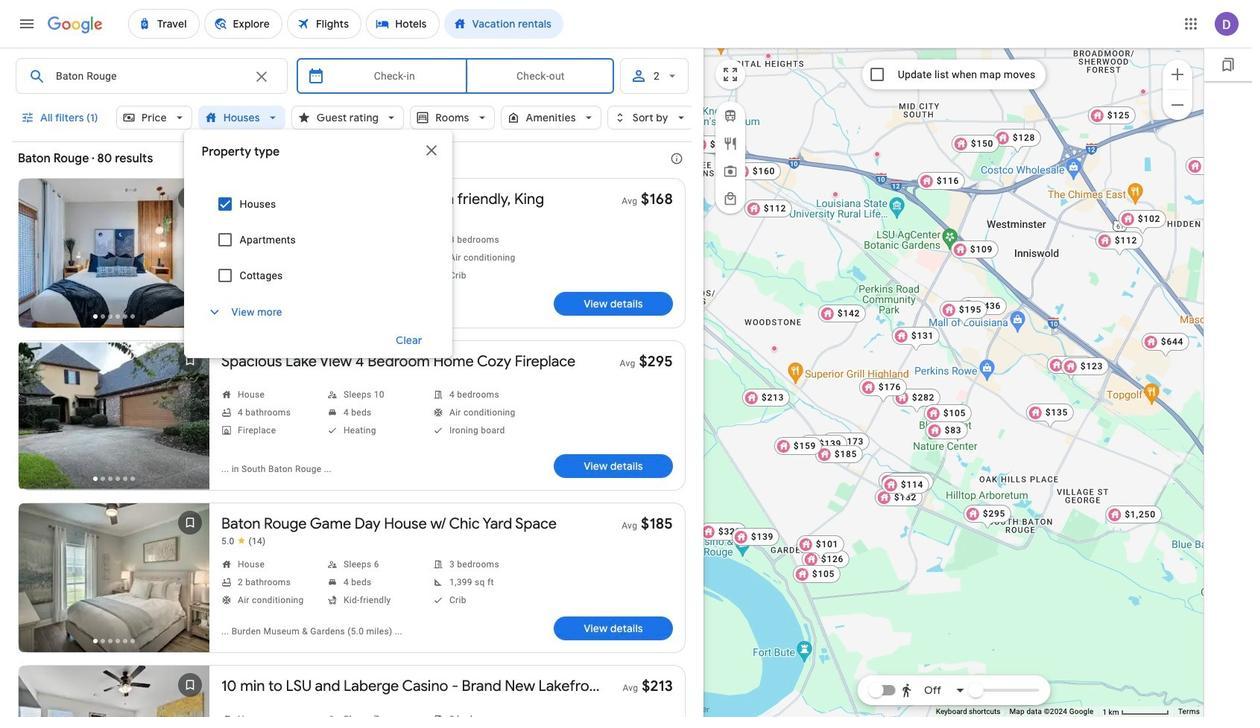 Task type: vqa. For each thing, say whether or not it's contained in the screenshot.
save spacious lake view 4 bedroom home cozy fireplace to collection icon the Photo 1
yes



Task type: locate. For each thing, give the bounding box(es) containing it.
1 photos list from the top
[[19, 179, 209, 341]]

5 out of 5 stars from 14 reviews image
[[221, 536, 266, 548]]

0 vertical spatial next image
[[172, 239, 208, 274]]

1 photo 1 image from the top
[[19, 179, 209, 328]]

next image down save baton rouge game day house w/ chic yard space to collection icon
[[172, 563, 208, 599]]

0 vertical spatial back image
[[20, 239, 56, 274]]

3 photo 1 image from the top
[[19, 504, 209, 653]]

4 photos list from the top
[[19, 666, 209, 718]]

learn more about these results image
[[659, 141, 695, 177]]

4 photo 1 image from the top
[[19, 666, 209, 718]]

1 vertical spatial back image
[[20, 563, 56, 599]]

1 next image from the top
[[172, 239, 208, 274]]

photos list for save baton rouge game day house w/ chic yard space to collection icon
[[19, 504, 209, 666]]

save spacious lake view 4 bedroom home cozy fireplace to collection image
[[172, 343, 208, 379]]

clear image
[[253, 68, 271, 86]]

chill house near lsu image
[[771, 345, 777, 351]]

back image for the photo 1 related to save baton rouge game day house w/ chic yard space to collection icon
[[20, 563, 56, 599]]

pet friendly beautiful new townhome outdoor kitchen near l'auberge and lsu image
[[720, 529, 726, 535]]

next image for save baton rouge game day house w/ chic yard space to collection icon
[[172, 563, 208, 599]]

main menu image
[[18, 15, 36, 33]]

next image for save stylish  romantic home, long-term friendly, king to collection icon
[[172, 239, 208, 274]]

2 next image from the top
[[172, 563, 208, 599]]

photo 1 image for the save spacious lake view 4 bedroom home cozy fireplace to collection image
[[19, 341, 209, 490]]

photo 1 image for save baton rouge game day house w/ chic yard space to collection icon
[[19, 504, 209, 653]]

back image for the photo 1 associated with save stylish  romantic home, long-term friendly, king to collection icon
[[20, 239, 56, 274]]

2 back image from the top
[[20, 563, 56, 599]]

next image
[[172, 401, 208, 437]]

zoom in map image
[[1169, 65, 1187, 83]]

3 photos list from the top
[[19, 504, 209, 666]]

save stylish  romantic home, long-term friendly, king to collection image
[[172, 180, 208, 216]]

Search for places, hotels and more text field
[[55, 59, 244, 93]]

photos list
[[19, 179, 209, 341], [19, 341, 209, 503], [19, 504, 209, 666], [19, 666, 209, 718]]

2 photo 1 image from the top
[[19, 341, 209, 490]]

back image
[[20, 239, 56, 274], [20, 563, 56, 599]]

maison rose - midcity image
[[765, 53, 771, 59]]

save 10 min to lsu and laberge casino - brand new lakefront house quiet n safe to collection image
[[172, 668, 208, 704]]

1 back image from the top
[[20, 239, 56, 274]]

photo 1 image for save stylish  romantic home, long-term friendly, king to collection icon
[[19, 179, 209, 328]]

upscale condo centrally located in baton rouge!! image
[[874, 151, 880, 157]]

2 photos list from the top
[[19, 341, 209, 503]]

photo 1 image
[[19, 179, 209, 328], [19, 341, 209, 490], [19, 504, 209, 653], [19, 666, 209, 718]]

1 vertical spatial next image
[[172, 563, 208, 599]]

next image
[[172, 239, 208, 274], [172, 563, 208, 599]]

filters form
[[12, 48, 694, 359]]

close dialog image
[[422, 142, 440, 160]]

4 b/r house. central location. clean and comfy. image
[[833, 191, 839, 197]]

next image down save stylish  romantic home, long-term friendly, king to collection icon
[[172, 239, 208, 274]]

view larger map image
[[722, 66, 739, 83]]

Check-in text field
[[334, 59, 455, 93]]



Task type: describe. For each thing, give the bounding box(es) containing it.
zoom out map image
[[1169, 96, 1187, 114]]

map region
[[704, 48, 1204, 718]]

back image
[[20, 401, 56, 437]]

photos list for the save spacious lake view 4 bedroom home cozy fireplace to collection image
[[19, 341, 209, 503]]

save baton rouge game day house w/ chic yard space to collection image
[[172, 505, 208, 541]]

Check-out text field
[[479, 59, 602, 93]]

tangerine house, $220 image
[[1203, 245, 1251, 263]]

cheerful 1-bedroom getaway just for 2 image
[[1140, 88, 1146, 94]]

photos list for save stylish  romantic home, long-term friendly, king to collection icon
[[19, 179, 209, 341]]



